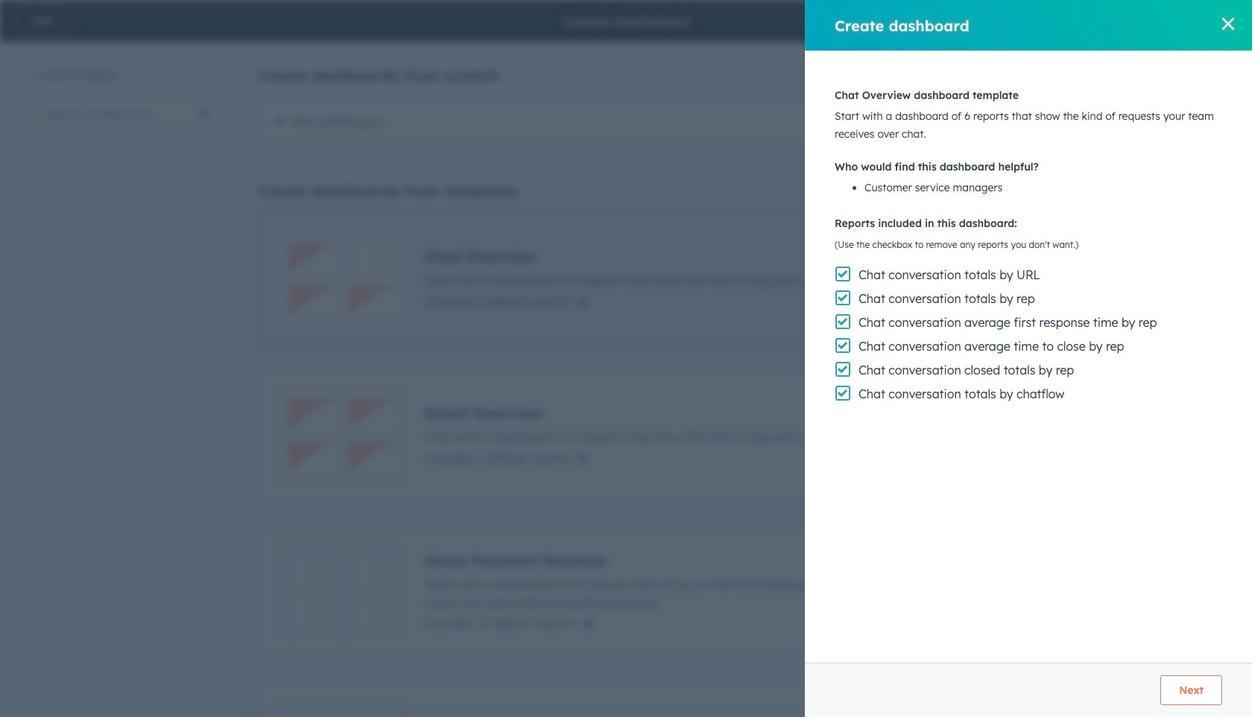 Task type: vqa. For each thing, say whether or not it's contained in the screenshot.
Contacts and companies 'dropdown button' at the bottom of the page
no



Task type: locate. For each thing, give the bounding box(es) containing it.
close image
[[1223, 18, 1234, 30]]

None checkbox
[[258, 212, 1205, 345], [258, 526, 1205, 658], [258, 212, 1205, 345], [258, 526, 1205, 658]]

page section element
[[0, 0, 1252, 42]]

Search search field
[[36, 99, 222, 129]]

None checkbox
[[258, 97, 1205, 146], [258, 369, 1205, 502], [258, 682, 1205, 718], [258, 97, 1205, 146], [258, 369, 1205, 502], [258, 682, 1205, 718]]



